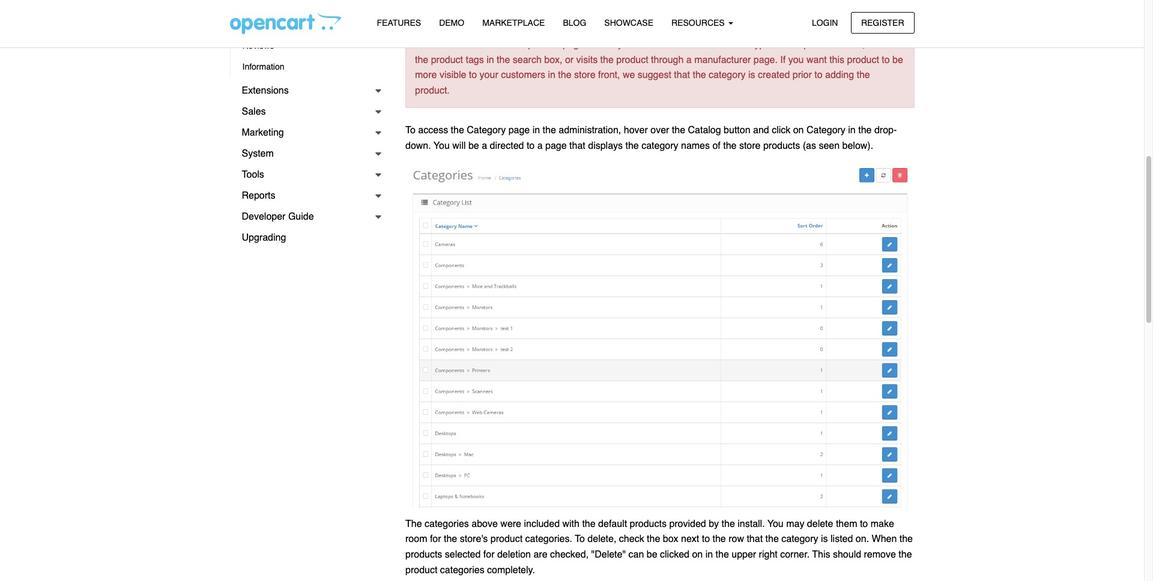Task type: describe. For each thing, give the bounding box(es) containing it.
category,
[[606, 24, 644, 34]]

to up "on."
[[861, 519, 869, 530]]

by
[[709, 519, 719, 530]]

in up below).
[[849, 125, 856, 136]]

1 vertical spatial adding
[[826, 70, 855, 81]]

in up your at the top of page
[[487, 54, 494, 65]]

next
[[682, 535, 700, 545]]

completely.
[[487, 565, 535, 576]]

0 horizontal spatial for
[[430, 535, 442, 545]]

the up selected at the left bottom
[[444, 535, 458, 545]]

checked,
[[551, 550, 589, 561]]

exclamation circle image
[[415, 24, 425, 33]]

created
[[758, 70, 791, 81]]

marketplace link
[[474, 13, 554, 34]]

marketing link
[[230, 123, 388, 144]]

developer
[[242, 212, 286, 222]]

this
[[830, 54, 845, 65]]

may
[[787, 519, 805, 530]]

be inside the categories above were included with the default products provided by the install. you may delete them to make room for the store's product categories. to delete, check the box next to the row that the category is listed on. when the products selected for deletion are checked, "delete" can be clicked on in the upper right corner. this should remove the product categories completely.
[[647, 550, 658, 561]]

look category image
[[406, 162, 915, 510]]

product up if
[[663, 24, 695, 34]]

your
[[480, 70, 499, 81]]

can inside the categories above were included with the default products provided by the install. you may delete them to make room for the store's product categories. to delete, check the box next to the row that the category is listed on. when the products selected for deletion are checked, "delete" can be clicked on in the upper right corner. this should remove the product categories completely.
[[629, 550, 645, 561]]

demo link
[[430, 13, 474, 34]]

blog link
[[554, 13, 596, 34]]

the up you
[[788, 39, 802, 50]]

categories.
[[526, 535, 573, 545]]

the down by
[[713, 535, 726, 545]]

visits
[[577, 54, 598, 65]]

the down 'name,' at the top right
[[857, 70, 871, 81]]

with
[[563, 519, 580, 530]]

more
[[415, 70, 437, 81]]

sales link
[[230, 102, 388, 123]]

the inside the categories above were included with the default products provided by the install. you may delete them to make room for the store's product categories. to delete, check the box next to the row that the category is listed on. when the products selected for deletion are checked, "delete" can be clicked on in the upper right corner. this should remove the product categories completely.
[[406, 519, 422, 530]]

category inside the categories above were included with the default products provided by the install. you may delete them to make room for the store's product categories. to delete, check the box next to the row that the category is listed on. when the products selected for deletion are checked, "delete" can be clicked on in the upper right corner. this should remove the product categories completely.
[[782, 535, 819, 545]]

only
[[605, 39, 623, 50]]

end
[[437, 39, 453, 50]]

to right next
[[702, 535, 710, 545]]

the up accessible
[[647, 24, 661, 34]]

down.
[[406, 141, 431, 151]]

to down want on the top right
[[815, 70, 823, 81]]

in down box,
[[548, 70, 556, 81]]

product down 'name,' at the top right
[[848, 54, 880, 65]]

store's
[[460, 535, 488, 545]]

to down one
[[883, 54, 891, 65]]

customers
[[501, 70, 546, 81]]

customer
[[710, 39, 750, 50]]

suggest
[[638, 70, 672, 81]]

and
[[754, 125, 770, 136]]

product up we
[[617, 54, 649, 65]]

in inside the categories above were included with the default products provided by the install. you may delete them to make room for the store's product categories. to delete, check the box next to the row that the category is listed on. when the products selected for deletion are checked, "delete" can be clicked on in the upper right corner. this should remove the product categories completely.
[[706, 550, 713, 561]]

name,
[[839, 39, 866, 50]]

(as
[[803, 141, 817, 151]]

store.
[[483, 39, 507, 50]]

them
[[837, 519, 858, 530]]

on.
[[856, 535, 870, 545]]

that inside when adding a product without a product category, the product will not show up under any categories in the front end of the store. the product page can only be accessible if the customer types in the product name, one of the product tags in the search box, or visits the product through a manufacturer page. if you want this product to be more visible to your customers in the store front, we suggest that the category is created prior to adding the product.
[[675, 70, 691, 81]]

should
[[834, 550, 862, 561]]

downloads link
[[230, 14, 388, 35]]

box,
[[545, 54, 563, 65]]

page inside when adding a product without a product category, the product will not show up under any categories in the front end of the store. the product page can only be accessible if the customer types in the product name, one of the product tags in the search box, or visits the product through a manufacturer page. if you want this product to be more visible to your customers in the store front, we suggest that the category is created prior to adding the product.
[[563, 39, 585, 50]]

the down store.
[[497, 54, 510, 65]]

check
[[620, 535, 645, 545]]

the right "on."
[[900, 535, 914, 545]]

selected
[[445, 550, 481, 561]]

you inside the to access the category page in the administration, hover over the catalog button and click on category in the drop- down. you will be a directed to a page that displays the category names of the store products (as seen below).
[[434, 141, 450, 151]]

under
[[768, 24, 793, 34]]

a left the directed
[[482, 141, 488, 151]]

front,
[[599, 70, 621, 81]]

hover
[[624, 125, 648, 136]]

the right remove on the bottom of page
[[899, 550, 913, 561]]

without
[[530, 24, 560, 34]]

store inside the to access the category page in the administration, hover over the catalog button and click on category in the drop- down. you will be a directed to a page that displays the category names of the store products (as seen below).
[[740, 141, 761, 151]]

if
[[781, 54, 786, 65]]

the up below).
[[859, 125, 872, 136]]

categories inside when adding a product without a product category, the product will not show up under any categories in the front end of the store. the product page can only be accessible if the customer types in the product name, one of the product tags in the search box, or visits the product through a manufacturer page. if you want this product to be more visible to your customers in the store front, we suggest that the category is created prior to adding the product.
[[814, 24, 858, 34]]

listed
[[831, 535, 854, 545]]

0 vertical spatial adding
[[455, 24, 484, 34]]

to inside the to access the category page in the administration, hover over the catalog button and click on category in the drop- down. you will be a directed to a page that displays the category names of the store products (as seen below).
[[527, 141, 535, 151]]

access
[[419, 125, 448, 136]]

category inside the to access the category page in the administration, hover over the catalog button and click on category in the drop- down. you will be a directed to a page that displays the category names of the store products (as seen below).
[[642, 141, 679, 151]]

to inside the to access the category page in the administration, hover over the catalog button and click on category in the drop- down. you will be a directed to a page that displays the category names of the store products (as seen below).
[[406, 125, 416, 136]]

the down front
[[415, 54, 429, 65]]

through
[[652, 54, 684, 65]]

upper
[[732, 550, 757, 561]]

not
[[714, 24, 727, 34]]

1 vertical spatial page
[[509, 125, 530, 136]]

the categories above were included with the default products provided by the install. you may delete them to make room for the store's product categories. to delete, check the box next to the row that the category is listed on. when the products selected for deletion are checked, "delete" can be clicked on in the upper right corner. this should remove the product categories completely.
[[406, 519, 914, 576]]

room
[[406, 535, 428, 545]]

remove
[[865, 550, 897, 561]]

the down "row"
[[716, 550, 730, 561]]

downloads
[[243, 20, 284, 29]]

front
[[415, 39, 435, 50]]

provided
[[670, 519, 707, 530]]

can inside when adding a product without a product category, the product will not show up under any categories in the front end of the store. the product page can only be accessible if the customer types in the product name, one of the product tags in the search box, or visits the product through a manufacturer page. if you want this product to be more visible to your customers in the store front, we suggest that the category is created prior to adding the product.
[[587, 39, 603, 50]]

box
[[663, 535, 679, 545]]

deletion
[[498, 550, 531, 561]]

features link
[[368, 13, 430, 34]]

product down were
[[491, 535, 523, 545]]

resources
[[672, 18, 728, 28]]

the down 'or'
[[559, 70, 572, 81]]

delete
[[808, 519, 834, 530]]

"delete"
[[592, 550, 626, 561]]

you
[[789, 54, 804, 65]]

be down the category,
[[626, 39, 636, 50]]

a down if
[[687, 54, 692, 65]]

extensions
[[242, 85, 289, 96]]

demo
[[439, 18, 465, 28]]

the down button
[[724, 141, 737, 151]]

we
[[623, 70, 636, 81]]

search
[[513, 54, 542, 65]]

store inside when adding a product without a product category, the product will not show up under any categories in the front end of the store. the product page can only be accessible if the customer types in the product name, one of the product tags in the search box, or visits the product through a manufacturer page. if you want this product to be more visible to your customers in the store front, we suggest that the category is created prior to adding the product.
[[575, 70, 596, 81]]

the up tags at the top left
[[467, 39, 480, 50]]

catalog
[[688, 125, 722, 136]]



Task type: vqa. For each thing, say whether or not it's contained in the screenshot.
rightmost which
no



Task type: locate. For each thing, give the bounding box(es) containing it.
of down catalog
[[713, 141, 721, 151]]

page.
[[754, 54, 778, 65]]

when inside when adding a product without a product category, the product will not show up under any categories in the front end of the store. the product page can only be accessible if the customer types in the product name, one of the product tags in the search box, or visits the product through a manufacturer page. if you want this product to be more visible to your customers in the store front, we suggest that the category is created prior to adding the product.
[[428, 24, 453, 34]]

of right one
[[887, 39, 895, 50]]

on inside the to access the category page in the administration, hover over the catalog button and click on category in the drop- down. you will be a directed to a page that displays the category names of the store products (as seen below).
[[794, 125, 804, 136]]

1 vertical spatial will
[[453, 141, 466, 151]]

2 horizontal spatial products
[[764, 141, 801, 151]]

on inside the categories above were included with the default products provided by the install. you may delete them to make room for the store's product categories. to delete, check the box next to the row that the category is listed on. when the products selected for deletion are checked, "delete" can be clicked on in the upper right corner. this should remove the product categories completely.
[[693, 550, 703, 561]]

features
[[377, 18, 421, 28]]

click
[[772, 125, 791, 136]]

1 horizontal spatial of
[[713, 141, 721, 151]]

the up the room on the left
[[406, 519, 422, 530]]

to down tags at the top left
[[469, 70, 477, 81]]

the down manufacturer
[[693, 70, 707, 81]]

2 horizontal spatial of
[[887, 39, 895, 50]]

you inside the categories above were included with the default products provided by the install. you may delete them to make room for the store's product categories. to delete, check the box next to the row that the category is listed on. when the products selected for deletion are checked, "delete" can be clicked on in the upper right corner. this should remove the product categories completely.
[[768, 519, 784, 530]]

extensions link
[[230, 81, 388, 102]]

if
[[687, 39, 692, 50]]

to down with
[[575, 535, 585, 545]]

category down may
[[782, 535, 819, 545]]

0 horizontal spatial the
[[406, 519, 422, 530]]

the down hover
[[626, 141, 639, 151]]

the up front,
[[601, 54, 614, 65]]

that down through
[[675, 70, 691, 81]]

upgrading
[[242, 233, 286, 243]]

tools link
[[230, 165, 388, 186]]

1 horizontal spatial for
[[484, 550, 495, 561]]

upgrading link
[[230, 228, 388, 249]]

product down without at the left top of page
[[528, 39, 561, 50]]

2 vertical spatial products
[[406, 550, 443, 561]]

you
[[434, 141, 450, 151], [768, 519, 784, 530]]

1 horizontal spatial to
[[575, 535, 585, 545]]

opencart - open source shopping cart solution image
[[230, 13, 341, 34]]

0 horizontal spatial category
[[467, 125, 506, 136]]

sales
[[242, 106, 266, 117]]

1 vertical spatial for
[[484, 550, 495, 561]]

1 horizontal spatial will
[[698, 24, 711, 34]]

you left may
[[768, 519, 784, 530]]

product.
[[415, 85, 450, 96]]

1 horizontal spatial adding
[[826, 70, 855, 81]]

category
[[709, 70, 746, 81], [642, 141, 679, 151], [782, 535, 819, 545]]

to
[[406, 125, 416, 136], [575, 535, 585, 545]]

in up one
[[861, 24, 868, 34]]

0 vertical spatial that
[[675, 70, 691, 81]]

tags
[[466, 54, 484, 65]]

right
[[759, 550, 778, 561]]

2 horizontal spatial that
[[747, 535, 763, 545]]

1 vertical spatial you
[[768, 519, 784, 530]]

1 horizontal spatial that
[[675, 70, 691, 81]]

on right click at top right
[[794, 125, 804, 136]]

store down and
[[740, 141, 761, 151]]

the right over
[[672, 125, 686, 136]]

1 horizontal spatial category
[[807, 125, 846, 136]]

1 horizontal spatial can
[[629, 550, 645, 561]]

0 horizontal spatial will
[[453, 141, 466, 151]]

adding
[[455, 24, 484, 34], [826, 70, 855, 81]]

the right by
[[722, 519, 736, 530]]

to inside the categories above were included with the default products provided by the install. you may delete them to make room for the store's product categories. to delete, check the box next to the row that the category is listed on. when the products selected for deletion are checked, "delete" can be clicked on in the upper right corner. this should remove the product categories completely.
[[575, 535, 585, 545]]

0 horizontal spatial that
[[570, 141, 586, 151]]

1 vertical spatial can
[[629, 550, 645, 561]]

0 horizontal spatial of
[[456, 39, 464, 50]]

delete,
[[588, 535, 617, 545]]

categories
[[814, 24, 858, 34], [425, 519, 469, 530], [440, 565, 485, 576]]

0 horizontal spatial category
[[642, 141, 679, 151]]

1 vertical spatial category
[[642, 141, 679, 151]]

products inside the to access the category page in the administration, hover over the catalog button and click on category in the drop- down. you will be a directed to a page that displays the category names of the store products (as seen below).
[[764, 141, 801, 151]]

that down install.
[[747, 535, 763, 545]]

visible
[[440, 70, 467, 81]]

types
[[752, 39, 775, 50]]

0 vertical spatial for
[[430, 535, 442, 545]]

included
[[524, 519, 560, 530]]

the left administration,
[[543, 125, 556, 136]]

category up the directed
[[467, 125, 506, 136]]

1 horizontal spatial products
[[630, 519, 667, 530]]

the left "box"
[[647, 535, 661, 545]]

1 horizontal spatial store
[[740, 141, 761, 151]]

developer guide link
[[230, 207, 388, 228]]

product down end on the left of the page
[[431, 54, 463, 65]]

0 vertical spatial you
[[434, 141, 450, 151]]

clicked
[[661, 550, 690, 561]]

1 vertical spatial to
[[575, 535, 585, 545]]

in left administration,
[[533, 125, 540, 136]]

product up store.
[[495, 24, 527, 34]]

products
[[764, 141, 801, 151], [630, 519, 667, 530], [406, 550, 443, 561]]

when adding a product without a product category, the product will not show up under any categories in the front end of the store. the product page can only be accessible if the customer types in the product name, one of the product tags in the search box, or visits the product through a manufacturer page. if you want this product to be more visible to your customers in the store front, we suggest that the category is created prior to adding the product.
[[415, 24, 904, 96]]

product
[[495, 24, 527, 34], [571, 24, 603, 34], [663, 24, 695, 34], [528, 39, 561, 50], [804, 39, 836, 50], [431, 54, 463, 65], [617, 54, 649, 65], [848, 54, 880, 65], [491, 535, 523, 545], [406, 565, 438, 576]]

0 vertical spatial when
[[428, 24, 453, 34]]

0 horizontal spatial is
[[749, 70, 756, 81]]

marketing
[[242, 127, 284, 138]]

a up store.
[[487, 24, 492, 34]]

of right end on the left of the page
[[456, 39, 464, 50]]

the up right
[[766, 535, 779, 545]]

2 horizontal spatial category
[[782, 535, 819, 545]]

0 vertical spatial the
[[509, 39, 526, 50]]

a right the directed
[[538, 141, 543, 151]]

can up visits
[[587, 39, 603, 50]]

to up the 'down.' on the top left of page
[[406, 125, 416, 136]]

category down manufacturer
[[709, 70, 746, 81]]

0 vertical spatial to
[[406, 125, 416, 136]]

register
[[862, 18, 905, 27]]

when down make
[[872, 535, 898, 545]]

1 horizontal spatial the
[[509, 39, 526, 50]]

category down over
[[642, 141, 679, 151]]

2 category from the left
[[807, 125, 846, 136]]

be inside the to access the category page in the administration, hover over the catalog button and click on category in the drop- down. you will be a directed to a page that displays the category names of the store products (as seen below).
[[469, 141, 479, 151]]

the
[[647, 24, 661, 34], [871, 24, 885, 34], [467, 39, 480, 50], [694, 39, 708, 50], [788, 39, 802, 50], [415, 54, 429, 65], [497, 54, 510, 65], [601, 54, 614, 65], [559, 70, 572, 81], [693, 70, 707, 81], [857, 70, 871, 81], [451, 125, 464, 136], [543, 125, 556, 136], [672, 125, 686, 136], [859, 125, 872, 136], [626, 141, 639, 151], [724, 141, 737, 151], [583, 519, 596, 530], [722, 519, 736, 530], [444, 535, 458, 545], [647, 535, 661, 545], [713, 535, 726, 545], [766, 535, 779, 545], [900, 535, 914, 545], [716, 550, 730, 561], [899, 550, 913, 561]]

showcase link
[[596, 13, 663, 34]]

the inside when adding a product without a product category, the product will not show up under any categories in the front end of the store. the product page can only be accessible if the customer types in the product name, one of the product tags in the search box, or visits the product through a manufacturer page. if you want this product to be more visible to your customers in the store front, we suggest that the category is created prior to adding the product.
[[509, 39, 526, 50]]

0 vertical spatial store
[[575, 70, 596, 81]]

product up want on the top right
[[804, 39, 836, 50]]

one
[[868, 39, 885, 50]]

1 vertical spatial categories
[[425, 519, 469, 530]]

0 vertical spatial products
[[764, 141, 801, 151]]

the right if
[[694, 39, 708, 50]]

when adding a product without a product category, the product will not show up under any categories in the front end of the store. the product page can only be accessible if the customer types in the product name, one of the product tags in the search box, or visits the product through a manufacturer page. if you want this product to be more visible to your customers in the store front, we suggest that the category is created prior to adding the product. alert
[[406, 12, 915, 108]]

login link
[[802, 12, 849, 34]]

1 category from the left
[[467, 125, 506, 136]]

0 vertical spatial is
[[749, 70, 756, 81]]

names
[[682, 141, 710, 151]]

the up "search"
[[509, 39, 526, 50]]

category inside when adding a product without a product category, the product will not show up under any categories in the front end of the store. the product page can only be accessible if the customer types in the product name, one of the product tags in the search box, or visits the product through a manufacturer page. if you want this product to be more visible to your customers in the store front, we suggest that the category is created prior to adding the product.
[[709, 70, 746, 81]]

0 horizontal spatial products
[[406, 550, 443, 561]]

products up check
[[630, 519, 667, 530]]

be left the directed
[[469, 141, 479, 151]]

0 horizontal spatial can
[[587, 39, 603, 50]]

below).
[[843, 141, 874, 151]]

2 vertical spatial page
[[546, 141, 567, 151]]

for down "store's"
[[484, 550, 495, 561]]

is
[[749, 70, 756, 81], [822, 535, 829, 545]]

1 vertical spatial on
[[693, 550, 703, 561]]

reports link
[[230, 186, 388, 207]]

on down next
[[693, 550, 703, 561]]

you down access
[[434, 141, 450, 151]]

be left clicked
[[647, 550, 658, 561]]

1 vertical spatial the
[[406, 519, 422, 530]]

information
[[243, 62, 285, 72]]

want
[[807, 54, 827, 65]]

drop-
[[875, 125, 898, 136]]

that down administration,
[[570, 141, 586, 151]]

is down page.
[[749, 70, 756, 81]]

system link
[[230, 144, 388, 165]]

1 vertical spatial when
[[872, 535, 898, 545]]

0 vertical spatial can
[[587, 39, 603, 50]]

to
[[883, 54, 891, 65], [469, 70, 477, 81], [815, 70, 823, 81], [527, 141, 535, 151], [861, 519, 869, 530], [702, 535, 710, 545]]

marketplace
[[483, 18, 545, 28]]

row
[[729, 535, 745, 545]]

for right the room on the left
[[430, 535, 442, 545]]

1 horizontal spatial you
[[768, 519, 784, 530]]

in down by
[[706, 550, 713, 561]]

2 vertical spatial category
[[782, 535, 819, 545]]

category up seen
[[807, 125, 846, 136]]

0 vertical spatial on
[[794, 125, 804, 136]]

directed
[[490, 141, 524, 151]]

categories down selected at the left bottom
[[440, 565, 485, 576]]

install.
[[738, 519, 765, 530]]

0 horizontal spatial store
[[575, 70, 596, 81]]

the
[[509, 39, 526, 50], [406, 519, 422, 530]]

1 vertical spatial that
[[570, 141, 586, 151]]

a right without at the left top of page
[[563, 24, 568, 34]]

the right with
[[583, 519, 596, 530]]

products down click at top right
[[764, 141, 801, 151]]

be down register 'link'
[[893, 54, 904, 65]]

will right the 'down.' on the top left of page
[[453, 141, 466, 151]]

displays
[[589, 141, 623, 151]]

administration,
[[559, 125, 622, 136]]

0 horizontal spatial on
[[693, 550, 703, 561]]

can down check
[[629, 550, 645, 561]]

to right the directed
[[527, 141, 535, 151]]

2 vertical spatial that
[[747, 535, 763, 545]]

store
[[575, 70, 596, 81], [740, 141, 761, 151]]

that
[[675, 70, 691, 81], [570, 141, 586, 151], [747, 535, 763, 545]]

will left not
[[698, 24, 711, 34]]

0 horizontal spatial when
[[428, 24, 453, 34]]

products down the room on the left
[[406, 550, 443, 561]]

the up one
[[871, 24, 885, 34]]

when inside the categories above were included with the default products provided by the install. you may delete them to make room for the store's product categories. to delete, check the box next to the row that the category is listed on. when the products selected for deletion are checked, "delete" can be clicked on in the upper right corner. this should remove the product categories completely.
[[872, 535, 898, 545]]

adding up store.
[[455, 24, 484, 34]]

reviews link
[[230, 35, 388, 56]]

any
[[796, 24, 811, 34]]

be
[[626, 39, 636, 50], [893, 54, 904, 65], [469, 141, 479, 151], [647, 550, 658, 561]]

blog
[[563, 18, 587, 28]]

store down visits
[[575, 70, 596, 81]]

1 horizontal spatial is
[[822, 535, 829, 545]]

1 vertical spatial is
[[822, 535, 829, 545]]

prior
[[793, 70, 812, 81]]

categories up "store's"
[[425, 519, 469, 530]]

2 vertical spatial categories
[[440, 565, 485, 576]]

is inside when adding a product without a product category, the product will not show up under any categories in the front end of the store. the product page can only be accessible if the customer types in the product name, one of the product tags in the search box, or visits the product through a manufacturer page. if you want this product to be more visible to your customers in the store front, we suggest that the category is created prior to adding the product.
[[749, 70, 756, 81]]

product down the room on the left
[[406, 565, 438, 576]]

that inside the to access the category page in the administration, hover over the catalog button and click on category in the drop- down. you will be a directed to a page that displays the category names of the store products (as seen below).
[[570, 141, 586, 151]]

categories up 'name,' at the top right
[[814, 24, 858, 34]]

1 horizontal spatial category
[[709, 70, 746, 81]]

adding down this
[[826, 70, 855, 81]]

0 vertical spatial category
[[709, 70, 746, 81]]

that inside the categories above were included with the default products provided by the install. you may delete them to make room for the store's product categories. to delete, check the box next to the row that the category is listed on. when the products selected for deletion are checked, "delete" can be clicked on in the upper right corner. this should remove the product categories completely.
[[747, 535, 763, 545]]

product up visits
[[571, 24, 603, 34]]

1 vertical spatial store
[[740, 141, 761, 151]]

0 horizontal spatial to
[[406, 125, 416, 136]]

of inside the to access the category page in the administration, hover over the catalog button and click on category in the drop- down. you will be a directed to a page that displays the category names of the store products (as seen below).
[[713, 141, 721, 151]]

0 vertical spatial categories
[[814, 24, 858, 34]]

in
[[861, 24, 868, 34], [778, 39, 786, 50], [487, 54, 494, 65], [548, 70, 556, 81], [533, 125, 540, 136], [849, 125, 856, 136], [706, 550, 713, 561]]

in down under
[[778, 39, 786, 50]]

page
[[563, 39, 585, 50], [509, 125, 530, 136], [546, 141, 567, 151]]

category
[[467, 125, 506, 136], [807, 125, 846, 136]]

page up the directed
[[509, 125, 530, 136]]

will inside when adding a product without a product category, the product will not show up under any categories in the front end of the store. the product page can only be accessible if the customer types in the product name, one of the product tags in the search box, or visits the product through a manufacturer page. if you want this product to be more visible to your customers in the store front, we suggest that the category is created prior to adding the product.
[[698, 24, 711, 34]]

when
[[428, 24, 453, 34], [872, 535, 898, 545]]

will inside the to access the category page in the administration, hover over the catalog button and click on category in the drop- down. you will be a directed to a page that displays the category names of the store products (as seen below).
[[453, 141, 466, 151]]

accessible
[[639, 39, 684, 50]]

this
[[813, 550, 831, 561]]

1 horizontal spatial when
[[872, 535, 898, 545]]

is up this
[[822, 535, 829, 545]]

is inside the categories above were included with the default products provided by the install. you may delete them to make room for the store's product categories. to delete, check the box next to the row that the category is listed on. when the products selected for deletion are checked, "delete" can be clicked on in the upper right corner. this should remove the product categories completely.
[[822, 535, 829, 545]]

the right access
[[451, 125, 464, 136]]

1 horizontal spatial on
[[794, 125, 804, 136]]

guide
[[288, 212, 314, 222]]

page up 'or'
[[563, 39, 585, 50]]

0 vertical spatial page
[[563, 39, 585, 50]]

0 horizontal spatial adding
[[455, 24, 484, 34]]

show
[[730, 24, 752, 34]]

over
[[651, 125, 670, 136]]

1 vertical spatial products
[[630, 519, 667, 530]]

0 horizontal spatial you
[[434, 141, 450, 151]]

when up end on the left of the page
[[428, 24, 453, 34]]

information link
[[230, 56, 388, 78]]

will
[[698, 24, 711, 34], [453, 141, 466, 151]]

0 vertical spatial will
[[698, 24, 711, 34]]

or
[[566, 54, 574, 65]]

resources link
[[663, 13, 743, 34]]

page down administration,
[[546, 141, 567, 151]]



